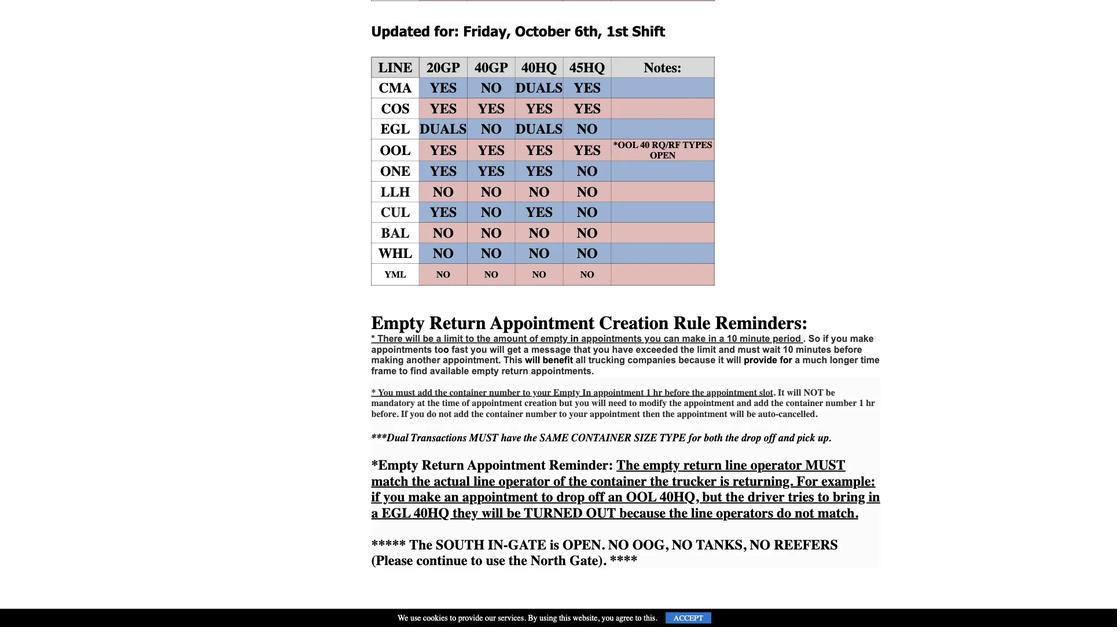 Task type: vqa. For each thing, say whether or not it's contained in the screenshot.
register link
no



Task type: locate. For each thing, give the bounding box(es) containing it.
0 horizontal spatial ool
[[380, 142, 411, 158]]

. left ****
[[601, 537, 605, 553]]

appointments down there in the bottom of the page
[[371, 345, 432, 355]]

you
[[378, 387, 393, 398]]

10 left minute on the bottom of page
[[727, 334, 737, 344]]

is right gate
[[550, 537, 559, 553]]

add up "transactions"
[[454, 409, 469, 420]]

0 vertical spatial empty
[[541, 334, 568, 344]]

1 vertical spatial do
[[777, 505, 792, 521]]

10 inside fast you will get a message that you have exceeded the limit and must wait 10 minutes before making another appointment.  this
[[783, 345, 794, 355]]

an down reminder:
[[608, 490, 623, 505]]

do right at
[[427, 409, 437, 420]]

operator up driver in the bottom right of the page
[[751, 458, 802, 474]]

1 horizontal spatial open
[[650, 150, 676, 161]]

1 vertical spatial off
[[589, 490, 605, 505]]

duals for yes
[[516, 80, 563, 96]]

must down minute on the bottom of page
[[738, 345, 760, 355]]

1 horizontal spatial drop
[[742, 433, 761, 444]]

hr
[[653, 387, 663, 398], [866, 398, 876, 409]]

* left you
[[371, 387, 376, 398]]

0 horizontal spatial have
[[501, 433, 521, 444]]

* for * there will be a limit to the amount of empty in appointments you can make in a 10 minute period
[[371, 334, 375, 344]]

to inside '.  so if you make appointments to'
[[435, 345, 443, 355]]

use
[[486, 553, 505, 569], [410, 614, 421, 623]]

number right not
[[826, 398, 857, 409]]

trucking
[[589, 355, 625, 366]]

return down "transactions"
[[422, 458, 464, 474]]

for for provide
[[780, 355, 793, 366]]

0 vertical spatial appointments
[[581, 334, 642, 344]]

of up turned
[[554, 474, 565, 490]]

1 vertical spatial drop
[[557, 490, 585, 505]]

empty down appointment. on the bottom left
[[472, 366, 499, 376]]

empty left in
[[554, 387, 580, 398]]

1 vertical spatial but
[[702, 490, 723, 505]]

your inside .  it will not be mandatory at the time of appointment creation but you will need to modify the appointment and add the container number 1 hr before.  if you do not add the container number to your appointment then the appointment will be auto-cancelled.
[[569, 409, 588, 420]]

to inside no oog, no tanks, no reefers (please continue to use the north gate). ****
[[471, 553, 483, 569]]

is right the trucker
[[720, 474, 730, 490]]

1 vertical spatial .
[[774, 387, 776, 398]]

because left it
[[679, 355, 716, 366]]

and left slot
[[737, 398, 752, 409]]

1 vertical spatial *
[[371, 387, 376, 398]]

2 horizontal spatial empty
[[643, 458, 680, 474]]

appointment
[[594, 387, 644, 398], [707, 387, 757, 398], [472, 398, 522, 409], [684, 398, 735, 409], [590, 409, 640, 420], [677, 409, 728, 420], [463, 490, 538, 505]]

40hq left they
[[414, 505, 449, 521]]

return down this
[[502, 366, 528, 376]]

and
[[719, 345, 735, 355], [737, 398, 752, 409], [779, 433, 795, 444]]

1 horizontal spatial of
[[529, 334, 538, 344]]

​yml
[[385, 269, 406, 280]]

. for it
[[774, 387, 776, 398]]

auto-
[[758, 409, 779, 420]]

egl down cos
[[381, 121, 410, 137]]

0 horizontal spatial must
[[396, 387, 415, 398]]

0 horizontal spatial because
[[620, 505, 666, 521]]

because
[[679, 355, 716, 366], [620, 505, 666, 521]]

1 horizontal spatial add
[[454, 409, 469, 420]]

* for * you must add the container number to your empty in appointment 1 hr before the appointment slot
[[371, 387, 376, 398]]

and up it
[[719, 345, 735, 355]]

*****
[[371, 537, 406, 553]]

container
[[450, 387, 487, 398], [786, 398, 824, 409], [486, 409, 524, 420], [591, 474, 647, 490]]

2 * from the top
[[371, 387, 376, 398]]

open down out
[[563, 537, 601, 553]]

in up that
[[571, 334, 579, 344]]

duals for duals
[[516, 121, 563, 137]]

for for type
[[689, 433, 701, 444]]

longer
[[830, 355, 858, 366]]

1 vertical spatial empty
[[554, 387, 580, 398]]

0 vertical spatial before
[[834, 345, 863, 355]]

must
[[470, 433, 498, 444], [806, 458, 846, 474]]

bal
[[381, 225, 410, 241]]

do down returning.
[[777, 505, 792, 521]]

off down reminder:
[[589, 490, 605, 505]]

llh
[[381, 184, 410, 200]]

but left in
[[559, 398, 573, 409]]

do inside .  it will not be mandatory at the time of appointment creation but you will need to modify the appointment and add the container number 1 hr before.  if you do not add the container number to your appointment then the appointment will be auto-cancelled.
[[427, 409, 437, 420]]

match.
[[818, 505, 858, 521]]

for left both
[[689, 433, 701, 444]]

1 horizontal spatial must
[[738, 345, 760, 355]]

0 horizontal spatial return
[[502, 366, 528, 376]]

1 horizontal spatial line
[[691, 505, 713, 521]]

have
[[612, 345, 633, 355], [501, 433, 521, 444]]

0 vertical spatial and
[[719, 345, 735, 355]]

in inside the empty return line operator must match the actual line operator of the container the trucker is returning.  for example: if you make an appointment to drop off an ool 40hq, but the driver tries to bring in a egl 40hq they will be turned out because the line operators do not match.
[[869, 490, 881, 505]]

* there will be a limit to the amount of empty in appointments you can make in a 10 minute period
[[371, 334, 801, 344]]

add left it
[[754, 398, 769, 409]]

0 vertical spatial must
[[738, 345, 760, 355]]

if right so
[[823, 334, 829, 344]]

agree
[[616, 614, 634, 623]]

0 horizontal spatial off
[[589, 490, 605, 505]]

*ool 40 rq/rf types open
[[614, 140, 713, 161]]

0 horizontal spatial 10
[[727, 334, 737, 344]]

return for empty
[[430, 312, 486, 334]]

0 vertical spatial provide
[[744, 355, 778, 366]]

before up longer
[[834, 345, 863, 355]]

​​no
[[577, 225, 598, 241]]

a
[[436, 334, 441, 344], [719, 334, 725, 344], [524, 345, 529, 355], [795, 355, 800, 366], [371, 505, 378, 521]]

do
[[427, 409, 437, 420], [777, 505, 792, 521]]

your
[[533, 387, 551, 398], [569, 409, 588, 420]]

must left at
[[396, 387, 415, 398]]

1 vertical spatial 40hq
[[414, 505, 449, 521]]

ool up one
[[380, 142, 411, 158]]

but inside .  it will not be mandatory at the time of appointment creation but you will need to modify the appointment and add the container number 1 hr before.  if you do not add the container number to your appointment then the appointment will be auto-cancelled.
[[559, 398, 573, 409]]

before.
[[371, 409, 399, 420]]

have up a much longer time frame to find available empty return appointments.
[[612, 345, 633, 355]]

appointment down same
[[468, 458, 546, 474]]

1 vertical spatial ool
[[626, 490, 657, 505]]

limit up fast on the left
[[444, 334, 463, 344]]

empty inside the empty return line operator must match the actual line operator of the container the trucker is returning.  for example: if you make an appointment to drop off an ool 40hq, but the driver tries to bring in a egl 40hq they will be turned out because the line operators do not match.
[[643, 458, 680, 474]]

friday,
[[463, 22, 511, 39]]

in-
[[488, 537, 508, 553]]

appointment up the message
[[490, 312, 595, 334]]

exceeded
[[636, 345, 678, 355]]

a inside fast you will get a message that you have exceeded the limit and must wait 10 minutes before making another appointment.  this
[[524, 345, 529, 355]]

0 horizontal spatial before
[[665, 387, 690, 398]]

because inside the empty return line operator must match the actual line operator of the container the trucker is returning.  for example: if you make an appointment to drop off an ool 40hq, but the driver tries to bring in a egl 40hq they will be turned out because the line operators do not match.
[[620, 505, 666, 521]]

no oog, no tanks, no reefers (please continue to use the north gate). ****
[[371, 537, 838, 569]]

number up same
[[526, 409, 557, 420]]

if inside the empty return line operator must match the actual line operator of the container the trucker is returning.  for example: if you make an appointment to drop off an ool 40hq, but the driver tries to bring in a egl 40hq they will be turned out because the line operators do not match.
[[371, 490, 380, 505]]

. inside '.  so if you make appointments to'
[[804, 334, 806, 344]]

make up longer
[[850, 334, 874, 344]]

modify
[[639, 398, 667, 409]]

1 horizontal spatial 10
[[783, 345, 794, 355]]

1 vertical spatial return
[[422, 458, 464, 474]]

1 horizontal spatial 1
[[859, 398, 864, 409]]

not up "transactions"
[[439, 409, 452, 420]]

this
[[504, 355, 523, 366]]

1 horizontal spatial empty
[[541, 334, 568, 344]]

for:
[[434, 22, 459, 39]]

line
[[379, 60, 413, 75]]

you inside '.  so if you make appointments to'
[[831, 334, 848, 344]]

a left much
[[795, 355, 800, 366]]

1 vertical spatial have
[[501, 433, 521, 444]]

0 vertical spatial have
[[612, 345, 633, 355]]

you up trucking
[[593, 345, 610, 355]]

but right the 40hq,
[[702, 490, 723, 505]]

. inside .  it will not be mandatory at the time of appointment creation but you will need to modify the appointment and add the container number 1 hr before.  if you do not add the container number to your appointment then the appointment will be auto-cancelled.
[[774, 387, 776, 398]]

minutes
[[796, 345, 832, 355]]

you up longer
[[831, 334, 848, 344]]

1 horizontal spatial empty
[[554, 387, 580, 398]]

line right the trucker
[[726, 458, 747, 474]]

1 vertical spatial because
[[620, 505, 666, 521]]

provide left our
[[458, 614, 483, 623]]

tanks,
[[696, 537, 746, 553]]

creation
[[525, 398, 557, 409]]

1 horizontal spatial must
[[806, 458, 846, 474]]

2 horizontal spatial line
[[726, 458, 747, 474]]

1 vertical spatial not
[[795, 505, 814, 521]]

line right the actual
[[474, 474, 495, 490]]

2 horizontal spatial .
[[804, 334, 806, 344]]

a right get
[[524, 345, 529, 355]]

0 horizontal spatial limit
[[444, 334, 463, 344]]

40hq down october
[[522, 60, 557, 75]]

1 horizontal spatial the
[[617, 458, 640, 474]]

0 horizontal spatial 40hq
[[414, 505, 449, 521]]

same
[[540, 433, 569, 444]]

0 horizontal spatial if
[[371, 490, 380, 505]]

line down the trucker
[[691, 505, 713, 521]]

egl down match
[[382, 505, 411, 521]]

an
[[444, 490, 459, 505], [608, 490, 623, 505]]

tries
[[788, 490, 814, 505]]

of inside .  it will not be mandatory at the time of appointment creation but you will need to modify the appointment and add the container number 1 hr before.  if you do not add the container number to your appointment then the appointment will be auto-cancelled.
[[462, 398, 470, 409]]

0 vertical spatial but
[[559, 398, 573, 409]]

6th,
[[575, 22, 603, 39]]

you down *empty
[[383, 490, 405, 505]]

return for *empty
[[422, 458, 464, 474]]

so
[[809, 334, 821, 344]]

must down up
[[806, 458, 846, 474]]

of for time
[[462, 398, 470, 409]]

1 vertical spatial before
[[665, 387, 690, 398]]

return inside a much longer time frame to find available empty return appointments.
[[502, 366, 528, 376]]

gate
[[508, 537, 547, 553]]

because up oog, at the bottom of page
[[620, 505, 666, 521]]

1 horizontal spatial before
[[834, 345, 863, 355]]

make right match
[[409, 490, 441, 505]]

return
[[430, 312, 486, 334], [422, 458, 464, 474]]

0 horizontal spatial but
[[559, 398, 573, 409]]

0 horizontal spatial drop
[[557, 490, 585, 505]]

0 horizontal spatial empty
[[472, 366, 499, 376]]

but
[[559, 398, 573, 409], [702, 490, 723, 505]]

of for amount
[[529, 334, 538, 344]]

appointments inside '.  so if you make appointments to'
[[371, 345, 432, 355]]

empty down the type
[[643, 458, 680, 474]]

0 horizontal spatial your
[[533, 387, 551, 398]]

2 an from the left
[[608, 490, 623, 505]]

0 vertical spatial egl
[[381, 121, 410, 137]]

operators
[[716, 505, 774, 521]]

frame
[[371, 366, 397, 376]]

you left agree
[[602, 614, 614, 623]]

drop down reminder:
[[557, 490, 585, 505]]

have up *empty return appointment reminder:
[[501, 433, 521, 444]]

that
[[574, 345, 591, 355]]

number
[[489, 387, 521, 398], [826, 398, 857, 409], [526, 409, 557, 420]]

if down *empty
[[371, 490, 380, 505]]

you up appointment. on the bottom left
[[471, 345, 487, 355]]

container inside the empty return line operator must match the actual line operator of the container the trucker is returning.  for example: if you make an appointment to drop off an ool 40hq, but the driver tries to bring in a egl 40hq they will be turned out because the line operators do not match.
[[591, 474, 647, 490]]

have inside fast you will get a message that you have exceeded the limit and must wait 10 minutes before making another appointment.  this
[[612, 345, 633, 355]]

continue
[[417, 553, 468, 569]]

a inside a much longer time frame to find available empty return appointments.
[[795, 355, 800, 366]]

drop
[[742, 433, 761, 444], [557, 490, 585, 505]]

45hq
[[570, 60, 605, 75]]

2 vertical spatial of
[[554, 474, 565, 490]]

we use cookies to provide our services. by using this website, you agree to this.
[[398, 614, 658, 623]]

0 horizontal spatial must
[[470, 433, 498, 444]]

but inside the empty return line operator must match the actual line operator of the container the trucker is returning.  for example: if you make an appointment to drop off an ool 40hq, but the driver tries to bring in a egl 40hq they will be turned out because the line operators do not match.
[[702, 490, 723, 505]]

if inside '.  so if you make appointments to'
[[823, 334, 829, 344]]

make inside the empty return line operator must match the actual line operator of the container the trucker is returning.  for example: if you make an appointment to drop off an ool 40hq, but the driver tries to bring in a egl 40hq they will be turned out because the line operators do not match.
[[409, 490, 441, 505]]

1 up 'then'
[[647, 387, 651, 398]]

1 vertical spatial appointment
[[468, 458, 546, 474]]

the
[[477, 334, 491, 344], [681, 345, 695, 355], [435, 387, 447, 398], [692, 387, 705, 398], [428, 398, 440, 409], [670, 398, 682, 409], [771, 398, 784, 409], [471, 409, 484, 420], [663, 409, 675, 420], [524, 433, 537, 444], [726, 433, 739, 444], [412, 474, 430, 490], [569, 474, 587, 490], [650, 474, 669, 490], [726, 490, 745, 505], [669, 505, 688, 521], [509, 553, 527, 569]]

0 horizontal spatial an
[[444, 490, 459, 505]]

1st
[[607, 22, 628, 39]]

0 vertical spatial not
[[439, 409, 452, 420]]

1 horizontal spatial because
[[679, 355, 716, 366]]

time right longer
[[861, 355, 880, 366]]

1 horizontal spatial for
[[780, 355, 793, 366]]

make inside '.  so if you make appointments to'
[[850, 334, 874, 344]]

the down siz​​e
[[617, 458, 640, 474]]

0 vertical spatial limit
[[444, 334, 463, 344]]

can
[[664, 334, 680, 344]]

1 horizontal spatial time
[[861, 355, 880, 366]]

limit
[[444, 334, 463, 344], [697, 345, 716, 355]]

1 vertical spatial is
[[550, 537, 559, 553]]

must up *empty return appointment reminder:
[[470, 433, 498, 444]]

operator up turned
[[499, 474, 550, 490]]

time right at
[[442, 398, 460, 409]]

open inside '*ool 40 rq/rf types open'
[[650, 150, 676, 161]]

1 horizontal spatial .
[[774, 387, 776, 398]]

october
[[515, 22, 571, 39]]

companies
[[628, 355, 676, 366]]

the right *****
[[410, 537, 433, 553]]

0 horizontal spatial the
[[410, 537, 433, 553]]

use left gate
[[486, 553, 505, 569]]

****
[[610, 553, 638, 569]]

an up south
[[444, 490, 459, 505]]

off down "auto-"
[[764, 433, 776, 444]]

ool left the 40hq,
[[626, 490, 657, 505]]

0 vertical spatial 40hq
[[522, 60, 557, 75]]

1 horizontal spatial an
[[608, 490, 623, 505]]

not up reefers
[[795, 505, 814, 521]]

0 vertical spatial the
[[617, 458, 640, 474]]

0 horizontal spatial for
[[689, 433, 701, 444]]

you
[[645, 334, 661, 344], [831, 334, 848, 344], [471, 345, 487, 355], [593, 345, 610, 355], [575, 398, 589, 409], [410, 409, 425, 420], [383, 490, 405, 505], [602, 614, 614, 623]]

10 down period
[[783, 345, 794, 355]]

appointment for creation
[[490, 312, 595, 334]]

1 horizontal spatial do
[[777, 505, 792, 521]]

1 horizontal spatial ool
[[626, 490, 657, 505]]

appointment
[[490, 312, 595, 334], [468, 458, 546, 474]]

another
[[406, 355, 440, 366]]

0 vertical spatial appointment
[[490, 312, 595, 334]]

in right bring
[[869, 490, 881, 505]]

***** the south in-gate is open .
[[371, 537, 605, 553]]

rq/rf
[[652, 140, 681, 150]]

provide down wait
[[744, 355, 778, 366]]

empty up the message
[[541, 334, 568, 344]]

1 * from the top
[[371, 334, 375, 344]]

container right it
[[786, 398, 824, 409]]

not inside .  it will not be mandatory at the time of appointment creation but you will need to modify the appointment and add the container number 1 hr before.  if you do not add the container number to your appointment then the appointment will be auto-cancelled.
[[439, 409, 452, 420]]

return
[[502, 366, 528, 376], [684, 458, 722, 474]]

transactions
[[411, 433, 467, 444]]

open right 40
[[650, 150, 676, 161]]

empty
[[541, 334, 568, 344], [472, 366, 499, 376], [643, 458, 680, 474]]

0 horizontal spatial provide
[[458, 614, 483, 623]]

0 vertical spatial time
[[861, 355, 880, 366]]

. left it
[[774, 387, 776, 398]]

all
[[576, 355, 586, 366]]

1 vertical spatial and
[[737, 398, 752, 409]]

0 horizontal spatial and
[[719, 345, 735, 355]]

time inside .  it will not be mandatory at the time of appointment creation but you will need to modify the appointment and add the container number 1 hr before.  if you do not add the container number to your appointment then the appointment will be auto-cancelled.
[[442, 398, 460, 409]]

* left there in the bottom of the page
[[371, 334, 375, 344]]

accept
[[674, 614, 703, 623]]

1 an from the left
[[444, 490, 459, 505]]

before
[[834, 345, 863, 355], [665, 387, 690, 398]]

o
[[443, 345, 449, 355]]

return inside the empty return line operator must match the actual line operator of the container the trucker is returning.  for example: if you make an appointment to drop off an ool 40hq, but the driver tries to bring in a egl 40hq they will be turned out because the line operators do not match.
[[684, 458, 722, 474]]

0 horizontal spatial do
[[427, 409, 437, 420]]

40hq inside the empty return line operator must match the actual line operator of the container the trucker is returning.  for example: if you make an appointment to drop off an ool 40hq, but the driver tries to bring in a egl 40hq they will be turned out because the line operators do not match.
[[414, 505, 449, 521]]

0 vertical spatial for
[[780, 355, 793, 366]]

1 vertical spatial must
[[396, 387, 415, 398]]

of up the message
[[529, 334, 538, 344]]

use right we
[[410, 614, 421, 623]]

1 vertical spatial if
[[371, 490, 380, 505]]

and left pick
[[779, 433, 795, 444]]

make right can
[[682, 334, 706, 344]]

. left so
[[804, 334, 806, 344]]

1 vertical spatial empty
[[472, 366, 499, 376]]

your down appointments. in the bottom of the page
[[533, 387, 551, 398]]

drop down "auto-"
[[742, 433, 761, 444]]

do inside the empty return line operator must match the actual line operator of the container the trucker is returning.  for example: if you make an appointment to drop off an ool 40hq, but the driver tries to bring in a egl 40hq they will be turned out because the line operators do not match.
[[777, 505, 792, 521]]

0 vertical spatial because
[[679, 355, 716, 366]]

a up *****
[[371, 505, 378, 521]]

number down this
[[489, 387, 521, 398]]

a up another
[[436, 334, 441, 344]]

empty
[[371, 312, 425, 334], [554, 387, 580, 398]]

in right can
[[709, 334, 717, 344]]

1 horizontal spatial limit
[[697, 345, 716, 355]]

appointment inside the empty return line operator must match the actual line operator of the container the trucker is returning.  for example: if you make an appointment to drop off an ool 40hq, but the driver tries to bring in a egl 40hq they will be turned out because the line operators do not match.
[[463, 490, 538, 505]]

line
[[726, 458, 747, 474], [474, 474, 495, 490], [691, 505, 713, 521]]

of down available
[[462, 398, 470, 409]]

this.
[[644, 614, 658, 623]]



Task type: describe. For each thing, give the bounding box(es) containing it.
south
[[436, 537, 485, 553]]

.  so if you make appointments to
[[371, 334, 874, 355]]

0 horizontal spatial number
[[489, 387, 521, 398]]

match
[[371, 474, 408, 490]]

time inside a much longer time frame to find available empty return appointments.
[[861, 355, 880, 366]]

you right the if
[[410, 409, 425, 420]]

appointment for reminder:
[[468, 458, 546, 474]]

drop inside the empty return line operator must match the actual line operator of the container the trucker is returning.  for example: if you make an appointment to drop off an ool 40hq, but the driver tries to bring in a egl 40hq they will be turned out because the line operators do not match.
[[557, 490, 585, 505]]

***dual
[[371, 433, 409, 444]]

this
[[559, 614, 571, 623]]

***dual transactions must have the same container siz​​e type for both the drop off and pick up .​​
[[371, 433, 832, 444]]

1 inside .  it will not be mandatory at the time of appointment creation but you will need to modify the appointment and add the container number 1 hr before.  if you do not add the container number to your appointment then the appointment will be auto-cancelled.
[[859, 398, 864, 409]]

it
[[778, 387, 785, 398]]

amount
[[493, 334, 527, 344]]

one
[[380, 164, 411, 179]]

we
[[398, 614, 408, 623]]

be inside the empty return line operator must match the actual line operator of the container the trucker is returning.  for example: if you make an appointment to drop off an ool 40hq, but the driver tries to bring in a egl 40hq they will be turned out because the line operators do not match.
[[507, 505, 521, 521]]

be right not
[[826, 387, 835, 398]]

accept button
[[666, 613, 712, 624]]

0 horizontal spatial empty
[[371, 312, 425, 334]]

0 horizontal spatial 1
[[647, 387, 651, 398]]

1 horizontal spatial in
[[709, 334, 717, 344]]

0 vertical spatial 10
[[727, 334, 737, 344]]

north
[[531, 553, 566, 569]]

* you must add the container number to your empty in appointment 1 hr before the appointment slot
[[371, 387, 774, 398]]

gate).
[[570, 553, 606, 569]]

a much longer time frame to find available empty return appointments.
[[371, 355, 880, 376]]

minute
[[740, 334, 770, 344]]

in
[[583, 387, 591, 398]]

​whl
[[379, 246, 413, 262]]

0 vertical spatial your
[[533, 387, 551, 398]]

0 horizontal spatial line
[[474, 474, 495, 490]]

1 vertical spatial the
[[410, 537, 433, 553]]

out
[[586, 505, 616, 521]]

before inside fast you will get a message that you have exceeded the limit and must wait 10 minutes before making another appointment.  this
[[834, 345, 863, 355]]

there
[[378, 334, 403, 344]]

by
[[528, 614, 538, 623]]

1 horizontal spatial make
[[682, 334, 706, 344]]

0 vertical spatial ool
[[380, 142, 411, 158]]

the inside fast you will get a message that you have exceeded the limit and must wait 10 minutes before making another appointment.  this
[[681, 345, 695, 355]]

at
[[418, 398, 425, 409]]

not inside the empty return line operator must match the actual line operator of the container the trucker is returning.  for example: if you make an appointment to drop off an ool 40hq, but the driver tries to bring in a egl 40hq they will be turned out because the line operators do not match.
[[795, 505, 814, 521]]

the inside no oog, no tanks, no reefers (please continue to use the north gate). ****
[[509, 553, 527, 569]]

example:
[[822, 474, 876, 490]]

2 horizontal spatial number
[[826, 398, 857, 409]]

0 horizontal spatial open
[[563, 537, 601, 553]]

services.
[[498, 614, 526, 623]]

a inside the empty return line operator must match the actual line operator of the container the trucker is returning.  for example: if you make an appointment to drop off an ool 40hq, but the driver tries to bring in a egl 40hq they will be turned out because the line operators do not match.
[[371, 505, 378, 521]]

then
[[643, 409, 660, 420]]

our
[[485, 614, 496, 623]]

and inside .  it will not be mandatory at the time of appointment creation but you will need to modify the appointment and add the container number 1 hr before.  if you do not add the container number to your appointment then the appointment will be auto-cancelled.
[[737, 398, 752, 409]]

2 horizontal spatial add
[[754, 398, 769, 409]]

cma
[[379, 80, 412, 96]]

0 vertical spatial drop
[[742, 433, 761, 444]]

1 horizontal spatial appointments
[[581, 334, 642, 344]]

1 horizontal spatial 40hq
[[522, 60, 557, 75]]

it
[[718, 355, 724, 366]]

*empty return appointment reminder:
[[371, 458, 617, 474]]

empty return appointment creation rule reminders:
[[371, 312, 808, 334]]

(please
[[371, 553, 413, 569]]

container left creation
[[486, 409, 524, 420]]

siz​​e
[[634, 433, 657, 444]]

hr inside .  it will not be mandatory at the time of appointment creation but you will need to modify the appointment and add the container number 1 hr before.  if you do not add the container number to your appointment then the appointment will be auto-cancelled.
[[866, 398, 876, 409]]

1 vertical spatial provide
[[458, 614, 483, 623]]

cul
[[381, 205, 410, 221]]

both
[[704, 433, 723, 444]]

shift
[[632, 22, 665, 39]]

egl inside the empty return line operator must match the actual line operator of the container the trucker is returning.  for example: if you make an appointment to drop off an ool 40hq, but the driver tries to bring in a egl 40hq they will be turned out because the line operators do not match.
[[382, 505, 411, 521]]

the empty return line operator must match the actual line operator of the container the trucker is returning.  for example: if you make an appointment to drop off an ool 40hq, but the driver tries to bring in a egl 40hq they will be turned out because the line operators do not match.
[[371, 458, 881, 521]]

1 vertical spatial use
[[410, 614, 421, 623]]

fast you will get a message that you have exceeded the limit and must wait 10 minutes before making another appointment.  this
[[371, 345, 863, 366]]

you up exceeded
[[645, 334, 661, 344]]

ool inside the empty return line operator must match the actual line operator of the container the trucker is returning.  for example: if you make an appointment to drop off an ool 40hq, but the driver tries to bring in a egl 40hq they will be turned out because the line operators do not match.
[[626, 490, 657, 505]]

returning.
[[733, 474, 793, 490]]

40
[[641, 140, 650, 150]]

up
[[818, 433, 829, 444]]

and inside fast you will get a message that you have exceeded the limit and must wait 10 minutes before making another appointment.  this
[[719, 345, 735, 355]]

container down available
[[450, 387, 487, 398]]

a up it
[[719, 334, 725, 344]]

you left the need
[[575, 398, 589, 409]]

reminder:
[[549, 458, 613, 474]]

not
[[804, 387, 824, 398]]

types
[[683, 140, 713, 150]]

use inside no oog, no tanks, no reefers (please continue to use the north gate). ****
[[486, 553, 505, 569]]

reefers
[[774, 537, 838, 553]]

cookies
[[423, 614, 448, 623]]

. for so
[[804, 334, 806, 344]]

*empty
[[371, 458, 419, 474]]

appointments.
[[531, 366, 594, 376]]

need
[[609, 398, 627, 409]]

must inside fast you will get a message that you have exceeded the limit and must wait 10 minutes before making another appointment.  this
[[738, 345, 760, 355]]

mandatory
[[371, 398, 415, 409]]

0 horizontal spatial add
[[418, 387, 433, 398]]

notes:
[[644, 60, 682, 75]]

will inside the empty return line operator must match the actual line operator of the container the trucker is returning.  for example: if you make an appointment to drop off an ool 40hq, but the driver tries to bring in a egl 40hq they will be turned out because the line operators do not match.
[[482, 505, 503, 521]]

you inside the empty return line operator must match the actual line operator of the container the trucker is returning.  for example: if you make an appointment to drop off an ool 40hq, but the driver tries to bring in a egl 40hq they will be turned out because the line operators do not match.
[[383, 490, 405, 505]]

0 horizontal spatial in
[[571, 334, 579, 344]]

they
[[453, 505, 478, 521]]

oog,
[[633, 537, 669, 553]]

wait
[[763, 345, 781, 355]]

updated for: friday, october 6th, 1st shift
[[371, 22, 665, 39]]

message
[[532, 345, 571, 355]]

0 horizontal spatial .
[[601, 537, 605, 553]]

40hq,
[[660, 490, 699, 505]]

appointment.
[[443, 355, 501, 366]]

will inside fast you will get a message that you have exceeded the limit and must wait 10 minutes before making another appointment.  this
[[490, 345, 505, 355]]

website,
[[573, 614, 600, 623]]

using
[[540, 614, 557, 623]]

container
[[571, 433, 632, 444]]

to inside a much longer time frame to find available empty return appointments.
[[399, 366, 408, 376]]

driver
[[748, 490, 785, 505]]

of inside the empty return line operator must match the actual line operator of the container the trucker is returning.  for example: if you make an appointment to drop off an ool 40hq, but the driver tries to bring in a egl 40hq they will be turned out because the line operators do not match.
[[554, 474, 565, 490]]

the inside the empty return line operator must match the actual line operator of the container the trucker is returning.  for example: if you make an appointment to drop off an ool 40hq, but the driver tries to bring in a egl 40hq they will be turned out because the line operators do not match.
[[617, 458, 640, 474]]

for
[[797, 474, 818, 490]]

will benefit all trucking companies because it will provide for
[[525, 355, 795, 366]]

must inside the empty return line operator must match the actual line operator of the container the trucker is returning.  for example: if you make an appointment to drop off an ool 40hq, but the driver tries to bring in a egl 40hq they will be turned out because the line operators do not match.
[[806, 458, 846, 474]]

0 horizontal spatial operator
[[499, 474, 550, 490]]

1 horizontal spatial number
[[526, 409, 557, 420]]

making
[[371, 355, 404, 366]]

rule
[[674, 312, 711, 334]]

cancelled.
[[779, 409, 818, 420]]

0 horizontal spatial is
[[550, 537, 559, 553]]

benefit
[[543, 355, 573, 366]]

be left "auto-"
[[747, 409, 756, 420]]

*ool
[[614, 140, 638, 150]]

actual
[[434, 474, 470, 490]]

0 horizontal spatial hr
[[653, 387, 663, 398]]

off inside the empty return line operator must match the actual line operator of the container the trucker is returning.  for example: if you make an appointment to drop off an ool 40hq, but the driver tries to bring in a egl 40hq they will be turned out because the line operators do not match.
[[589, 490, 605, 505]]

trucker
[[672, 474, 717, 490]]

is inside the empty return line operator must match the actual line operator of the container the trucker is returning.  for example: if you make an appointment to drop off an ool 40hq, but the driver tries to bring in a egl 40hq they will be turned out because the line operators do not match.
[[720, 474, 730, 490]]

1 horizontal spatial operator
[[751, 458, 802, 474]]

be up another
[[423, 334, 434, 344]]

2 vertical spatial and
[[779, 433, 795, 444]]

limit inside fast you will get a message that you have exceeded the limit and must wait 10 minutes before making another appointment.  this
[[697, 345, 716, 355]]

available
[[430, 366, 469, 376]]

1 horizontal spatial provide
[[744, 355, 778, 366]]

40gp
[[475, 60, 508, 75]]

empty inside a much longer time frame to find available empty return appointments.
[[472, 366, 499, 376]]

0 vertical spatial off
[[764, 433, 776, 444]]

if
[[401, 409, 408, 420]]

find
[[411, 366, 428, 376]]



